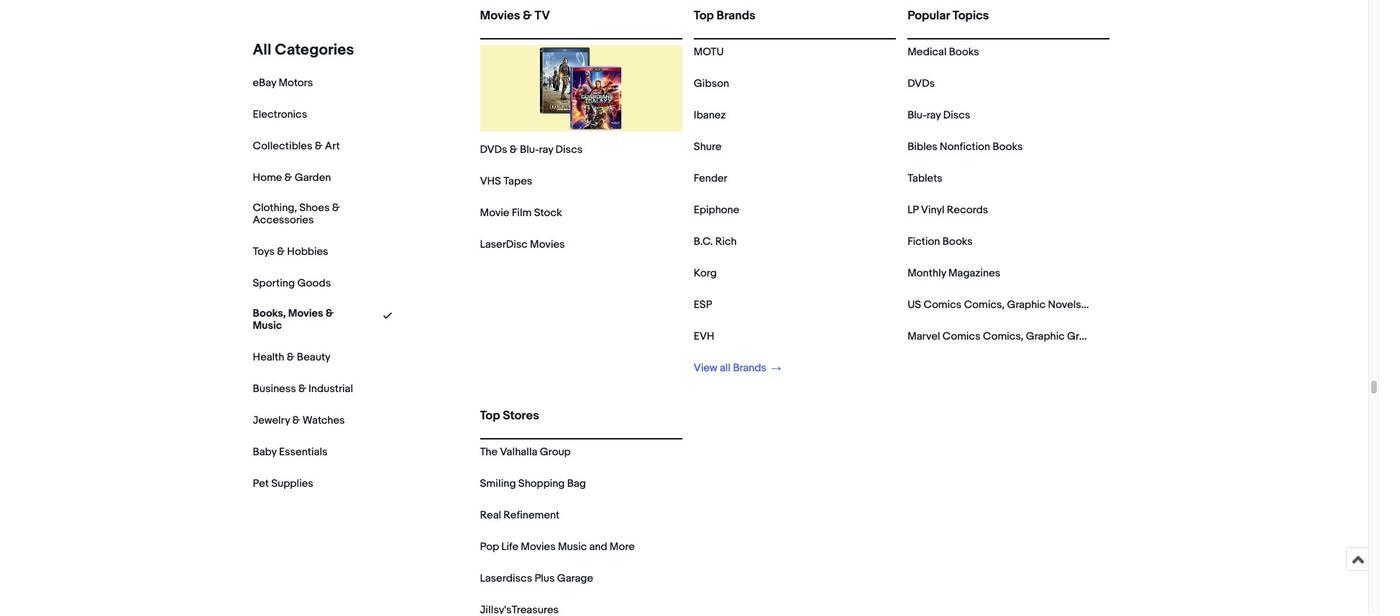 Task type: locate. For each thing, give the bounding box(es) containing it.
refinement
[[503, 509, 560, 523]]

esp link
[[694, 298, 712, 312]]

0 vertical spatial ray
[[927, 109, 941, 122]]

nonfiction
[[940, 140, 990, 154]]

0 vertical spatial comics
[[923, 298, 962, 312]]

baby essentials link
[[253, 445, 327, 459]]

accessories
[[253, 213, 314, 227]]

graphic up the marvel comics comics, graphic graphic novels link
[[1007, 298, 1046, 312]]

us comics comics, graphic novels & tpbs link
[[907, 298, 1118, 312]]

film
[[512, 206, 532, 220]]

dvds
[[907, 77, 935, 91], [480, 143, 507, 157]]

movies & tv
[[480, 9, 550, 23]]

1 horizontal spatial music
[[558, 541, 587, 554]]

gibson
[[694, 77, 729, 91]]

stores
[[503, 409, 539, 423]]

novels left tpbs on the right of the page
[[1048, 298, 1081, 312]]

business & industrial link
[[253, 382, 353, 396]]

books right 'nonfiction'
[[993, 140, 1023, 154]]

music inside books, movies & music
[[253, 319, 282, 333]]

blu- up tapes
[[520, 143, 539, 157]]

0 horizontal spatial music
[[253, 319, 282, 333]]

popular
[[907, 9, 950, 23]]

beauty
[[297, 351, 330, 364]]

0 vertical spatial blu-
[[907, 109, 927, 122]]

medical
[[907, 45, 947, 59]]

comics for us
[[923, 298, 962, 312]]

1 horizontal spatial ray
[[927, 109, 941, 122]]

comics, down magazines
[[964, 298, 1005, 312]]

the valhalla group
[[480, 446, 571, 459]]

& inside books, movies & music
[[326, 307, 334, 321]]

books for medical books
[[949, 45, 979, 59]]

evh link
[[694, 330, 714, 344]]

music for life
[[558, 541, 587, 554]]

&
[[523, 9, 532, 23], [315, 139, 323, 153], [510, 143, 517, 157], [284, 171, 292, 185], [332, 201, 340, 215], [277, 245, 285, 259], [1084, 298, 1091, 312], [326, 307, 334, 321], [287, 351, 294, 364], [298, 382, 306, 396], [292, 414, 300, 428]]

top left stores on the bottom of the page
[[480, 409, 500, 423]]

comics, for us
[[964, 298, 1005, 312]]

& right business
[[298, 382, 306, 396]]

1 vertical spatial novels
[[1108, 330, 1141, 344]]

movies right life
[[521, 541, 556, 554]]

toys
[[253, 245, 275, 259]]

0 horizontal spatial discs
[[556, 143, 583, 157]]

1 vertical spatial top
[[480, 409, 500, 423]]

& inside clothing, shoes & accessories
[[332, 201, 340, 215]]

& for tv
[[523, 9, 532, 23]]

us comics comics, graphic novels & tpbs
[[907, 298, 1118, 312]]

movies left the tv
[[480, 9, 520, 23]]

comics
[[923, 298, 962, 312], [942, 330, 981, 344]]

0 horizontal spatial dvds
[[480, 143, 507, 157]]

brands up motu
[[717, 9, 755, 23]]

shure
[[694, 140, 722, 154]]

novels down tpbs on the right of the page
[[1108, 330, 1141, 344]]

evh
[[694, 330, 714, 344]]

0 vertical spatial music
[[253, 319, 282, 333]]

baby
[[253, 445, 277, 459]]

monthly magazines link
[[907, 267, 1000, 280]]

and
[[589, 541, 607, 554]]

discs up 'nonfiction'
[[943, 109, 970, 122]]

brands right all
[[733, 362, 766, 375]]

& for beauty
[[287, 351, 294, 364]]

medical books link
[[907, 45, 979, 59]]

& right jewelry
[[292, 414, 300, 428]]

rich
[[715, 235, 737, 249]]

1 vertical spatial dvds
[[480, 143, 507, 157]]

bibles nonfiction books link
[[907, 140, 1023, 154]]

& left the tv
[[523, 9, 532, 23]]

categories
[[275, 41, 354, 60]]

home & garden link
[[253, 171, 331, 185]]

& right health
[[287, 351, 294, 364]]

dvds down "medical"
[[907, 77, 935, 91]]

lp
[[907, 203, 919, 217]]

0 vertical spatial novels
[[1048, 298, 1081, 312]]

music up health
[[253, 319, 282, 333]]

movie film stock
[[480, 206, 562, 220]]

1 horizontal spatial blu-
[[907, 109, 927, 122]]

0 vertical spatial top
[[694, 9, 714, 23]]

b.c.
[[694, 235, 713, 249]]

top up motu link
[[694, 9, 714, 23]]

comics, down us comics comics, graphic novels & tpbs link
[[983, 330, 1024, 344]]

top for top stores
[[480, 409, 500, 423]]

1 vertical spatial music
[[558, 541, 587, 554]]

1 vertical spatial comics,
[[983, 330, 1024, 344]]

graphic down tpbs on the right of the page
[[1067, 330, 1106, 344]]

smiling shopping bag link
[[480, 477, 586, 491]]

comics right 'marvel'
[[942, 330, 981, 344]]

vhs
[[480, 175, 501, 188]]

books up monthly magazines
[[942, 235, 973, 249]]

motors
[[279, 76, 313, 90]]

novels
[[1048, 298, 1081, 312], [1108, 330, 1141, 344]]

korg link
[[694, 267, 717, 280]]

movies down goods
[[288, 307, 323, 321]]

life
[[501, 541, 518, 554]]

discs down movies & tv 'image'
[[556, 143, 583, 157]]

0 horizontal spatial blu-
[[520, 143, 539, 157]]

motu
[[694, 45, 724, 59]]

gibson link
[[694, 77, 729, 91]]

top for top brands
[[694, 9, 714, 23]]

music left the and
[[558, 541, 587, 554]]

comics, for marvel
[[983, 330, 1024, 344]]

& for art
[[315, 139, 323, 153]]

comics right the 'us'
[[923, 298, 962, 312]]

0 horizontal spatial ray
[[539, 143, 553, 157]]

brands
[[717, 9, 755, 23], [733, 362, 766, 375]]

magazines
[[948, 267, 1000, 280]]

dvds up "vhs"
[[480, 143, 507, 157]]

dvds for dvds & blu-ray discs
[[480, 143, 507, 157]]

essentials
[[279, 445, 327, 459]]

1 horizontal spatial dvds
[[907, 77, 935, 91]]

blu-ray discs
[[907, 109, 970, 122]]

& left art
[[315, 139, 323, 153]]

0 vertical spatial discs
[[943, 109, 970, 122]]

1 vertical spatial comics
[[942, 330, 981, 344]]

ray
[[927, 109, 941, 122], [539, 143, 553, 157]]

dvds for dvds link
[[907, 77, 935, 91]]

1 vertical spatial blu-
[[520, 143, 539, 157]]

0 horizontal spatial novels
[[1048, 298, 1081, 312]]

sporting goods link
[[253, 277, 331, 290]]

pop life movies music and more
[[480, 541, 635, 554]]

& for hobbies
[[277, 245, 285, 259]]

0 vertical spatial books
[[949, 45, 979, 59]]

2 vertical spatial books
[[942, 235, 973, 249]]

books for fiction books
[[942, 235, 973, 249]]

electronics
[[253, 108, 307, 122]]

& right 'shoes'
[[332, 201, 340, 215]]

business
[[253, 382, 296, 396]]

& for blu-
[[510, 143, 517, 157]]

topics
[[953, 9, 989, 23]]

laserdiscs plus garage
[[480, 572, 593, 586]]

discs
[[943, 109, 970, 122], [556, 143, 583, 157]]

& down goods
[[326, 307, 334, 321]]

smiling
[[480, 477, 516, 491]]

0 vertical spatial comics,
[[964, 298, 1005, 312]]

blu- down dvds link
[[907, 109, 927, 122]]

fender
[[694, 172, 727, 186]]

music for movies
[[253, 319, 282, 333]]

marvel comics comics, graphic graphic novels link
[[907, 330, 1141, 344]]

books down topics at the top right of the page
[[949, 45, 979, 59]]

garage
[[557, 572, 593, 586]]

1 vertical spatial ray
[[539, 143, 553, 157]]

books
[[949, 45, 979, 59], [993, 140, 1023, 154], [942, 235, 973, 249]]

0 vertical spatial dvds
[[907, 77, 935, 91]]

1 horizontal spatial top
[[694, 9, 714, 23]]

pop
[[480, 541, 499, 554]]

& up tapes
[[510, 143, 517, 157]]

& right toys
[[277, 245, 285, 259]]

fiction
[[907, 235, 940, 249]]

graphic down us comics comics, graphic novels & tpbs link
[[1026, 330, 1065, 344]]

& right home
[[284, 171, 292, 185]]

1 vertical spatial discs
[[556, 143, 583, 157]]

motu link
[[694, 45, 724, 59]]

& left tpbs on the right of the page
[[1084, 298, 1091, 312]]

electronics link
[[253, 108, 307, 122]]

0 horizontal spatial top
[[480, 409, 500, 423]]

music
[[253, 319, 282, 333], [558, 541, 587, 554]]

collectibles & art link
[[253, 139, 340, 153]]

view
[[694, 362, 717, 375]]



Task type: describe. For each thing, give the bounding box(es) containing it.
goods
[[297, 277, 331, 290]]

ibanez link
[[694, 109, 726, 122]]

home
[[253, 171, 282, 185]]

health & beauty
[[253, 351, 330, 364]]

laserdisc movies
[[480, 238, 565, 252]]

medical books
[[907, 45, 979, 59]]

toys & hobbies link
[[253, 245, 328, 259]]

books,
[[253, 307, 286, 321]]

monthly magazines
[[907, 267, 1000, 280]]

lp vinyl records link
[[907, 203, 988, 217]]

b.c. rich
[[694, 235, 737, 249]]

& for watches
[[292, 414, 300, 428]]

movies & tv link
[[480, 9, 682, 35]]

laserdiscs plus garage link
[[480, 572, 593, 586]]

jewelry & watches link
[[253, 414, 345, 428]]

garden
[[295, 171, 331, 185]]

jewelry & watches
[[253, 414, 345, 428]]

1 vertical spatial brands
[[733, 362, 766, 375]]

real refinement link
[[480, 509, 560, 523]]

smiling shopping bag
[[480, 477, 586, 491]]

laserdisc
[[480, 238, 528, 252]]

us
[[907, 298, 921, 312]]

1 horizontal spatial novels
[[1108, 330, 1141, 344]]

shoes
[[299, 201, 330, 215]]

laserdisc movies link
[[480, 238, 565, 252]]

marvel
[[907, 330, 940, 344]]

home & garden
[[253, 171, 331, 185]]

group
[[540, 446, 571, 459]]

ebay motors
[[253, 76, 313, 90]]

fiction books link
[[907, 235, 973, 249]]

fiction books
[[907, 235, 973, 249]]

graphic for novels
[[1007, 298, 1046, 312]]

health
[[253, 351, 284, 364]]

movie film stock link
[[480, 206, 562, 220]]

pop life movies music and more link
[[480, 541, 635, 554]]

1 vertical spatial books
[[993, 140, 1023, 154]]

comics for marvel
[[942, 330, 981, 344]]

sporting
[[253, 277, 295, 290]]

plus
[[535, 572, 555, 586]]

view all brands
[[694, 362, 769, 375]]

ibanez
[[694, 109, 726, 122]]

& for garden
[[284, 171, 292, 185]]

the
[[480, 446, 498, 459]]

movies & tv image
[[538, 45, 624, 132]]

clothing,
[[253, 201, 297, 215]]

clothing, shoes & accessories
[[253, 201, 340, 227]]

bag
[[567, 477, 586, 491]]

sporting goods
[[253, 277, 331, 290]]

view all brands link
[[694, 362, 781, 375]]

the valhalla group link
[[480, 446, 571, 459]]

movies inside books, movies & music
[[288, 307, 323, 321]]

shure link
[[694, 140, 722, 154]]

dvds & blu-ray discs link
[[480, 143, 583, 157]]

jewelry
[[253, 414, 290, 428]]

laserdiscs
[[480, 572, 532, 586]]

books, movies & music
[[253, 307, 334, 333]]

all
[[720, 362, 731, 375]]

all
[[253, 41, 271, 60]]

0 vertical spatial brands
[[717, 9, 755, 23]]

& for industrial
[[298, 382, 306, 396]]

monthly
[[907, 267, 946, 280]]

hobbies
[[287, 245, 328, 259]]

ebay
[[253, 76, 276, 90]]

art
[[325, 139, 340, 153]]

vhs tapes
[[480, 175, 532, 188]]

ebay motors link
[[253, 76, 313, 90]]

lp vinyl records
[[907, 203, 988, 217]]

popular topics
[[907, 9, 989, 23]]

records
[[947, 203, 988, 217]]

movies down stock
[[530, 238, 565, 252]]

more
[[610, 541, 635, 554]]

tablets link
[[907, 172, 942, 186]]

graphic for graphic
[[1026, 330, 1065, 344]]

supplies
[[271, 477, 313, 491]]

books, movies & music link
[[253, 307, 353, 333]]

business & industrial
[[253, 382, 353, 396]]

bibles
[[907, 140, 937, 154]]

top stores
[[480, 409, 539, 423]]

vinyl
[[921, 203, 944, 217]]

valhalla
[[500, 446, 537, 459]]

b.c. rich link
[[694, 235, 737, 249]]

real refinement
[[480, 509, 560, 523]]

collectibles & art
[[253, 139, 340, 153]]

health & beauty link
[[253, 351, 330, 364]]

1 horizontal spatial discs
[[943, 109, 970, 122]]



Task type: vqa. For each thing, say whether or not it's contained in the screenshot.
Movies & TV at the top of page
yes



